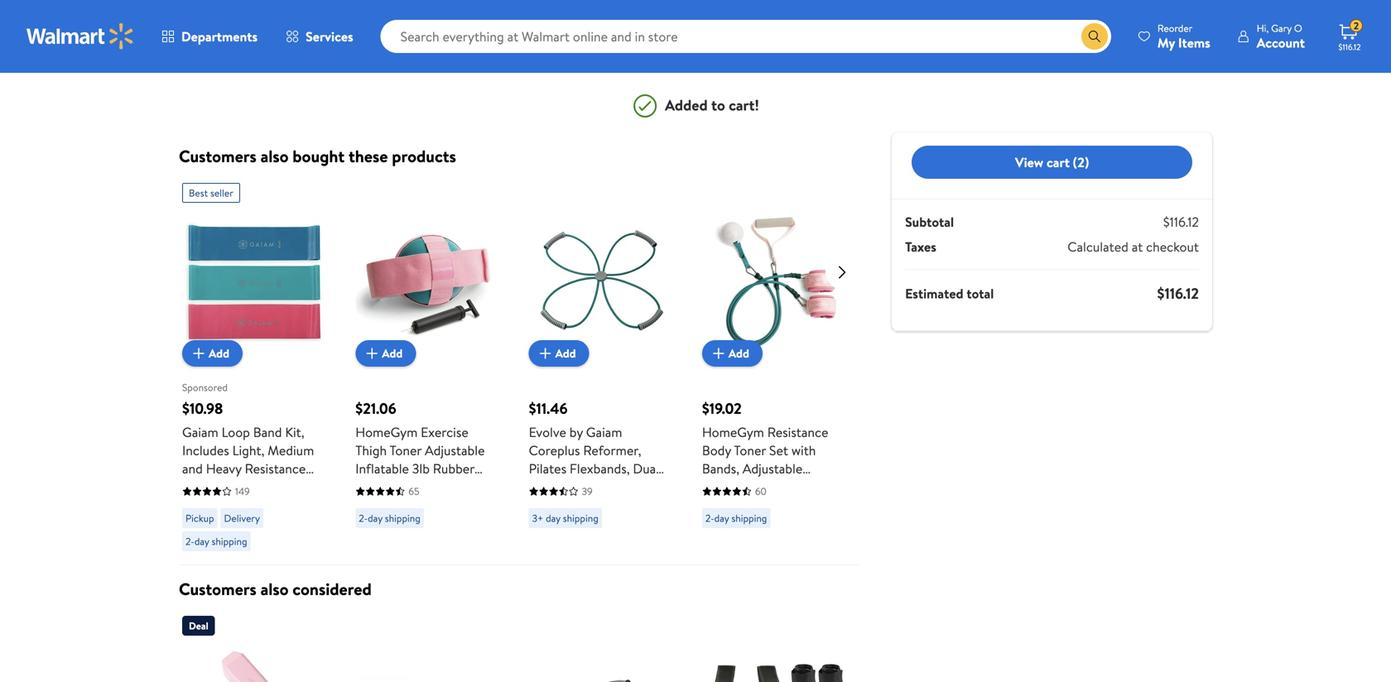 Task type: vqa. For each thing, say whether or not it's contained in the screenshot.
$0.00
no



Task type: describe. For each thing, give the bounding box(es) containing it.
bag, inside $19.02 homegym resistance body toner set with bands, adjustable straps, handle and carry bag, teal pink
[[738, 496, 762, 514]]

65
[[409, 485, 420, 499]]

also for bought
[[261, 145, 289, 168]]

bought
[[293, 145, 345, 168]]

handle
[[744, 478, 785, 496]]

adjustable inside $19.02 homegym resistance body toner set with bands, adjustable straps, handle and carry bag, teal pink
[[743, 460, 803, 478]]

deal
[[189, 619, 208, 633]]

reorder my items
[[1158, 21, 1211, 52]]

product group containing $11.46
[[529, 176, 674, 558]]

also for considered
[[261, 578, 289, 601]]

add to cart image for $21.06
[[362, 344, 382, 364]]

best seller
[[189, 186, 233, 200]]

to
[[711, 95, 725, 116]]

$116.12 for estimated total
[[1157, 283, 1199, 304]]

homegym exercise thigh toner adjustable inflatable 3lb rubber workout ball with pump carry bag, teal pink image
[[356, 210, 500, 354]]

$11.46
[[529, 398, 568, 419]]

add to cart image for $11.46
[[535, 344, 555, 364]]

tube,
[[593, 478, 623, 496]]

pk
[[234, 478, 248, 496]]

resistance inside $19.02 homegym resistance body toner set with bands, adjustable straps, handle and carry bag, teal pink
[[768, 423, 829, 441]]

gaiam restore walking weights 2lb set image
[[529, 643, 674, 682]]

add for $11.46
[[555, 345, 576, 361]]

products
[[392, 145, 456, 168]]

estimated total
[[905, 284, 994, 303]]

3lb
[[412, 460, 430, 478]]

teal inside $21.06 homegym exercise thigh toner adjustable inflatable 3lb rubber workout ball with pump carry bag, teal pink
[[455, 496, 477, 514]]

60
[[755, 485, 767, 499]]

view
[[1015, 153, 1044, 171]]

149
[[235, 485, 250, 499]]

services button
[[272, 17, 367, 56]]

tomshoo max loading 15kg35kg adjustable vest weight exercise weight loading cloth strength training with 6kg leg weight 5kg arm weight (empty) image
[[702, 643, 847, 682]]

add for $19.02
[[729, 345, 749, 361]]

shipping for $19.02
[[732, 511, 767, 526]]

includes
[[182, 441, 229, 460]]

customers for customers also bought these products
[[179, 145, 257, 168]]

resistance inside sponsored $10.98 gaiam loop band kit, includes light, medium and heavy resistance levels, 3 pk
[[245, 460, 306, 478]]

homegym resistance body toner set with bands, adjustable straps, handle and carry bag, teal pink image
[[702, 210, 847, 354]]

add to cart image for gaiam loop band kit, includes light, medium and heavy resistance levels, 3 pk 'image'
[[189, 344, 209, 364]]

view cart (2) button
[[912, 146, 1193, 179]]

3+
[[532, 511, 543, 526]]

carry inside $19.02 homegym resistance body toner set with bands, adjustable straps, handle and carry bag, teal pink
[[702, 496, 734, 514]]

resistance inside $11.46 evolve by gaiam coreplus reformer, pilates flexbands, dual resistance tube, one size
[[529, 478, 590, 496]]

bag, inside $21.06 homegym exercise thigh toner adjustable inflatable 3lb rubber workout ball with pump carry bag, teal pink
[[427, 496, 452, 514]]

inflatable
[[356, 460, 409, 478]]

seller
[[210, 186, 233, 200]]

o
[[1294, 21, 1303, 35]]

add to cart image for homegym resistance body toner set with bands, adjustable straps, handle and carry bag, teal pink image
[[709, 344, 729, 364]]

$19.02
[[702, 398, 742, 419]]

product group containing $19.02
[[702, 176, 847, 558]]

0 vertical spatial $116.12
[[1339, 41, 1361, 53]]

pump
[[356, 496, 388, 514]]

these
[[349, 145, 388, 168]]

total
[[967, 284, 994, 303]]

teal inside $19.02 homegym resistance body toner set with bands, adjustable straps, handle and carry bag, teal pink
[[765, 496, 787, 514]]

pink inside $19.02 homegym resistance body toner set with bands, adjustable straps, handle and carry bag, teal pink
[[791, 496, 815, 514]]

39
[[582, 485, 593, 499]]

search icon image
[[1088, 30, 1101, 43]]

add for $21.06
[[382, 345, 403, 361]]

shipping for $21.06
[[385, 511, 421, 526]]

services
[[306, 27, 353, 46]]

customers for customers also considered
[[179, 578, 257, 601]]

body
[[702, 441, 731, 460]]

$11.46 evolve by gaiam coreplus reformer, pilates flexbands, dual resistance tube, one size
[[529, 398, 659, 514]]

one
[[626, 478, 651, 496]]

reformer,
[[583, 441, 641, 460]]

customers also considered
[[179, 578, 372, 601]]

thigh
[[356, 441, 387, 460]]

0 horizontal spatial 2-day shipping
[[186, 535, 247, 549]]

toner for $19.02
[[734, 441, 766, 460]]

gary
[[1271, 21, 1292, 35]]

taxes
[[905, 238, 937, 256]]

account
[[1257, 34, 1305, 52]]

3+ day shipping
[[532, 511, 599, 526]]

set
[[769, 441, 788, 460]]

homegym for $21.06
[[356, 423, 418, 441]]

product group containing deal
[[182, 610, 327, 682]]

size
[[529, 496, 551, 514]]

$21.06
[[356, 398, 396, 419]]

gaiam loop band kit, includes light, medium and heavy resistance levels, 3 pk image
[[182, 210, 327, 354]]

pilates
[[529, 460, 567, 478]]

with inside $21.06 homegym exercise thigh toner adjustable inflatable 3lb rubber workout ball with pump carry bag, teal pink
[[432, 478, 457, 496]]

heavy
[[206, 460, 242, 478]]

gaiam inside sponsored $10.98 gaiam loop band kit, includes light, medium and heavy resistance levels, 3 pk
[[182, 423, 218, 441]]



Task type: locate. For each thing, give the bounding box(es) containing it.
2-day shipping down straps,
[[706, 511, 767, 526]]

1 horizontal spatial 2-
[[359, 511, 368, 526]]

cart
[[1047, 153, 1070, 171]]

coreplus
[[529, 441, 580, 460]]

toner left set
[[734, 441, 766, 460]]

also
[[261, 145, 289, 168], [261, 578, 289, 601]]

2 carry from the left
[[702, 496, 734, 514]]

1 horizontal spatial 2-day shipping
[[359, 511, 421, 526]]

2 add from the left
[[382, 345, 403, 361]]

customers up seller
[[179, 145, 257, 168]]

added
[[665, 95, 708, 116]]

2- down pickup
[[186, 535, 194, 549]]

product group containing $10.98
[[182, 176, 327, 558]]

homegym exercise free weight bars workouts and walking 3-pound 2-pack pink image
[[182, 643, 327, 682]]

2- down workout
[[359, 511, 368, 526]]

1 horizontal spatial resistance
[[529, 478, 590, 496]]

cart!
[[729, 95, 759, 116]]

1 homegym from the left
[[356, 423, 418, 441]]

4 add from the left
[[729, 345, 749, 361]]

add
[[209, 345, 229, 361], [382, 345, 403, 361], [555, 345, 576, 361], [729, 345, 749, 361]]

1 horizontal spatial bag,
[[738, 496, 762, 514]]

reorder
[[1158, 21, 1193, 35]]

add up sponsored
[[209, 345, 229, 361]]

add up $11.46
[[555, 345, 576, 361]]

straps,
[[702, 478, 741, 496]]

2 add button from the left
[[356, 340, 416, 367]]

add to cart image up $11.46
[[535, 344, 555, 364]]

add button
[[182, 340, 243, 367], [356, 340, 416, 367], [529, 340, 589, 367], [702, 340, 763, 367]]

2-day shipping
[[359, 511, 421, 526], [706, 511, 767, 526], [186, 535, 247, 549]]

my
[[1158, 34, 1175, 52]]

adjustable up 60
[[743, 460, 803, 478]]

calculated at checkout
[[1068, 238, 1199, 256]]

add up $21.06
[[382, 345, 403, 361]]

2-day shipping for $21.06
[[359, 511, 421, 526]]

with inside $19.02 homegym resistance body toner set with bands, adjustable straps, handle and carry bag, teal pink
[[792, 441, 816, 460]]

1 horizontal spatial homegym
[[702, 423, 764, 441]]

and inside sponsored $10.98 gaiam loop band kit, includes light, medium and heavy resistance levels, 3 pk
[[182, 460, 203, 478]]

checkout
[[1146, 238, 1199, 256]]

pink inside $21.06 homegym exercise thigh toner adjustable inflatable 3lb rubber workout ball with pump carry bag, teal pink
[[356, 514, 380, 533]]

2 horizontal spatial resistance
[[768, 423, 829, 441]]

resistance down band
[[245, 460, 306, 478]]

2 toner from the left
[[734, 441, 766, 460]]

customers
[[179, 145, 257, 168], [179, 578, 257, 601]]

day for $19.02
[[714, 511, 729, 526]]

homegym inside $19.02 homegym resistance body toner set with bands, adjustable straps, handle and carry bag, teal pink
[[702, 423, 764, 441]]

0 horizontal spatial bag,
[[427, 496, 452, 514]]

toner for $21.06
[[390, 441, 422, 460]]

1 horizontal spatial gaiam
[[586, 423, 622, 441]]

2 bag, from the left
[[738, 496, 762, 514]]

1 teal from the left
[[455, 496, 477, 514]]

1 bag, from the left
[[427, 496, 452, 514]]

add to cart image up sponsored
[[189, 344, 209, 364]]

1 add from the left
[[209, 345, 229, 361]]

bag, down bands,
[[738, 496, 762, 514]]

carry right pump
[[392, 496, 424, 514]]

gaiam
[[182, 423, 218, 441], [586, 423, 622, 441]]

2-day shipping down workout
[[359, 511, 421, 526]]

adjustable up ball
[[425, 441, 485, 460]]

add button for $19.02
[[702, 340, 763, 367]]

gaiam inside $11.46 evolve by gaiam coreplus reformer, pilates flexbands, dual resistance tube, one size
[[586, 423, 622, 441]]

(2)
[[1073, 153, 1089, 171]]

0 horizontal spatial carry
[[392, 496, 424, 514]]

product group containing $21.06
[[356, 176, 500, 558]]

2 gaiam from the left
[[586, 423, 622, 441]]

toner inside $21.06 homegym exercise thigh toner adjustable inflatable 3lb rubber workout ball with pump carry bag, teal pink
[[390, 441, 422, 460]]

flexbands,
[[570, 460, 630, 478]]

shipping for $11.46
[[563, 511, 599, 526]]

bands,
[[702, 460, 740, 478]]

add button up the $19.02
[[702, 340, 763, 367]]

customers up deal
[[179, 578, 257, 601]]

dual
[[633, 460, 659, 478]]

calculated
[[1068, 238, 1129, 256]]

$116.12 for subtotal
[[1163, 213, 1199, 231]]

shipping down 39
[[563, 511, 599, 526]]

2 add to cart image from the left
[[709, 344, 729, 364]]

1 add button from the left
[[182, 340, 243, 367]]

1 horizontal spatial add to cart image
[[535, 344, 555, 364]]

3
[[224, 478, 231, 496]]

toner right thigh
[[390, 441, 422, 460]]

ball
[[408, 478, 429, 496]]

homegym down $21.06
[[356, 423, 418, 441]]

1 add to cart image from the left
[[189, 344, 209, 364]]

2 horizontal spatial 2-
[[706, 511, 714, 526]]

2-day shipping for $19.02
[[706, 511, 767, 526]]

day for $11.46
[[546, 511, 561, 526]]

1 customers from the top
[[179, 145, 257, 168]]

$116.12
[[1339, 41, 1361, 53], [1163, 213, 1199, 231], [1157, 283, 1199, 304]]

2- for $19.02
[[706, 511, 714, 526]]

shipping
[[385, 511, 421, 526], [563, 511, 599, 526], [732, 511, 767, 526], [212, 535, 247, 549]]

sponsored $10.98 gaiam loop band kit, includes light, medium and heavy resistance levels, 3 pk
[[182, 381, 314, 496]]

2- for $21.06
[[359, 511, 368, 526]]

1 gaiam from the left
[[182, 423, 218, 441]]

add to cart image
[[362, 344, 382, 364], [535, 344, 555, 364]]

add button up sponsored
[[182, 340, 243, 367]]

pickup
[[186, 511, 214, 526]]

bag, right 65
[[427, 496, 452, 514]]

hi, gary o account
[[1257, 21, 1305, 52]]

Walmart Site-Wide search field
[[381, 20, 1111, 53]]

with
[[792, 441, 816, 460], [432, 478, 457, 496]]

best
[[189, 186, 208, 200]]

Search search field
[[381, 20, 1111, 53]]

with right set
[[792, 441, 816, 460]]

band
[[253, 423, 282, 441]]

2-day shipping down pickup
[[186, 535, 247, 549]]

also left bought
[[261, 145, 289, 168]]

hi,
[[1257, 21, 1269, 35]]

2 add to cart image from the left
[[535, 344, 555, 364]]

1 horizontal spatial pink
[[791, 496, 815, 514]]

medium
[[268, 441, 314, 460]]

day down pickup
[[194, 535, 209, 549]]

and inside $19.02 homegym resistance body toner set with bands, adjustable straps, handle and carry bag, teal pink
[[788, 478, 809, 496]]

next slide for customers also bought these products list image
[[826, 256, 859, 289]]

day down workout
[[368, 511, 383, 526]]

1 vertical spatial also
[[261, 578, 289, 601]]

adjustable inside $21.06 homegym exercise thigh toner adjustable inflatable 3lb rubber workout ball with pump carry bag, teal pink
[[425, 441, 485, 460]]

day for $21.06
[[368, 511, 383, 526]]

toner
[[390, 441, 422, 460], [734, 441, 766, 460]]

adjustable
[[425, 441, 485, 460], [743, 460, 803, 478]]

with right ball
[[432, 478, 457, 496]]

carry down bands,
[[702, 496, 734, 514]]

$116.12 down the checkout
[[1157, 283, 1199, 304]]

day
[[368, 511, 383, 526], [546, 511, 561, 526], [714, 511, 729, 526], [194, 535, 209, 549]]

resistance up handle
[[768, 423, 829, 441]]

added to cart!
[[665, 95, 759, 116]]

1 toner from the left
[[390, 441, 422, 460]]

pink down workout
[[356, 514, 380, 533]]

1 also from the top
[[261, 145, 289, 168]]

bag,
[[427, 496, 452, 514], [738, 496, 762, 514]]

3 add button from the left
[[529, 340, 589, 367]]

kit,
[[285, 423, 304, 441]]

2 homegym from the left
[[702, 423, 764, 441]]

resistance
[[768, 423, 829, 441], [245, 460, 306, 478], [529, 478, 590, 496]]

by
[[570, 423, 583, 441]]

1 horizontal spatial toner
[[734, 441, 766, 460]]

carry
[[392, 496, 424, 514], [702, 496, 734, 514]]

2 also from the top
[[261, 578, 289, 601]]

1 carry from the left
[[392, 496, 424, 514]]

2 customers from the top
[[179, 578, 257, 601]]

exercise
[[421, 423, 469, 441]]

0 vertical spatial also
[[261, 145, 289, 168]]

evolve
[[529, 423, 566, 441]]

2 teal from the left
[[765, 496, 787, 514]]

walmart image
[[27, 23, 134, 50]]

product group
[[182, 176, 327, 558], [356, 176, 500, 558], [529, 176, 674, 558], [702, 176, 847, 558], [182, 610, 327, 682]]

1 horizontal spatial add to cart image
[[709, 344, 729, 364]]

0 horizontal spatial teal
[[455, 496, 477, 514]]

1 horizontal spatial and
[[788, 478, 809, 496]]

0 vertical spatial with
[[792, 441, 816, 460]]

add to cart image up $21.06
[[362, 344, 382, 364]]

customers also bought these products
[[179, 145, 456, 168]]

pink
[[791, 496, 815, 514], [356, 514, 380, 533]]

1 vertical spatial $116.12
[[1163, 213, 1199, 231]]

1 vertical spatial customers
[[179, 578, 257, 601]]

0 horizontal spatial gaiam
[[182, 423, 218, 441]]

workout
[[356, 478, 405, 496]]

0 horizontal spatial resistance
[[245, 460, 306, 478]]

0 horizontal spatial pink
[[356, 514, 380, 533]]

add button for $11.46
[[529, 340, 589, 367]]

0 horizontal spatial homegym
[[356, 423, 418, 441]]

add button up $11.46
[[529, 340, 589, 367]]

add button up $21.06
[[356, 340, 416, 367]]

1 add to cart image from the left
[[362, 344, 382, 364]]

gaiam right by
[[586, 423, 622, 441]]

teal down set
[[765, 496, 787, 514]]

delivery
[[224, 511, 260, 526]]

3 add from the left
[[555, 345, 576, 361]]

2
[[1354, 19, 1359, 33]]

shipping down 65
[[385, 511, 421, 526]]

1 horizontal spatial teal
[[765, 496, 787, 514]]

and
[[182, 460, 203, 478], [788, 478, 809, 496]]

shipping down delivery
[[212, 535, 247, 549]]

and right handle
[[788, 478, 809, 496]]

loop
[[222, 423, 250, 441]]

homegym inside $21.06 homegym exercise thigh toner adjustable inflatable 3lb rubber workout ball with pump carry bag, teal pink
[[356, 423, 418, 441]]

1 horizontal spatial adjustable
[[743, 460, 803, 478]]

subtotal
[[905, 213, 954, 231]]

0 horizontal spatial add to cart image
[[362, 344, 382, 364]]

4 add button from the left
[[702, 340, 763, 367]]

0 horizontal spatial 2-
[[186, 535, 194, 549]]

add to cart image up the $19.02
[[709, 344, 729, 364]]

light,
[[232, 441, 265, 460]]

2- down straps,
[[706, 511, 714, 526]]

$10.98
[[182, 398, 223, 419]]

view cart (2)
[[1015, 153, 1089, 171]]

homegym for $19.02
[[702, 423, 764, 441]]

0 horizontal spatial add to cart image
[[189, 344, 209, 364]]

$21.06 homegym exercise thigh toner adjustable inflatable 3lb rubber workout ball with pump carry bag, teal pink
[[356, 398, 485, 533]]

evolve by gaiam coreplus reformer, pilates flexbands, dual resistance tube, one size image
[[529, 210, 674, 354]]

sponsored
[[182, 381, 228, 395]]

add button for $21.06
[[356, 340, 416, 367]]

$19.02 homegym resistance body toner set with bands, adjustable straps, handle and carry bag, teal pink
[[702, 398, 829, 514]]

items
[[1178, 34, 1211, 52]]

add to cart image
[[189, 344, 209, 364], [709, 344, 729, 364]]

at
[[1132, 238, 1143, 256]]

carry inside $21.06 homegym exercise thigh toner adjustable inflatable 3lb rubber workout ball with pump carry bag, teal pink
[[392, 496, 424, 514]]

estimated
[[905, 284, 964, 303]]

2 horizontal spatial 2-day shipping
[[706, 511, 767, 526]]

0 horizontal spatial with
[[432, 478, 457, 496]]

day down straps,
[[714, 511, 729, 526]]

departments
[[181, 27, 258, 46]]

departments button
[[147, 17, 272, 56]]

1 vertical spatial with
[[432, 478, 457, 496]]

add up the $19.02
[[729, 345, 749, 361]]

toner inside $19.02 homegym resistance body toner set with bands, adjustable straps, handle and carry bag, teal pink
[[734, 441, 766, 460]]

1 horizontal spatial with
[[792, 441, 816, 460]]

also left considered
[[261, 578, 289, 601]]

2 vertical spatial $116.12
[[1157, 283, 1199, 304]]

teal down rubber
[[455, 496, 477, 514]]

0 vertical spatial customers
[[179, 145, 257, 168]]

0 horizontal spatial toner
[[390, 441, 422, 460]]

1 horizontal spatial carry
[[702, 496, 734, 514]]

shipping down 60
[[732, 511, 767, 526]]

0 horizontal spatial and
[[182, 460, 203, 478]]

gaiam down $10.98
[[182, 423, 218, 441]]

day right 3+
[[546, 511, 561, 526]]

homegym
[[356, 423, 418, 441], [702, 423, 764, 441]]

resistance up 3+ day shipping
[[529, 478, 590, 496]]

0 horizontal spatial adjustable
[[425, 441, 485, 460]]

athletic works 1 lb reflective walking weights, black, 2 pack image
[[356, 643, 500, 682]]

and left heavy
[[182, 460, 203, 478]]

considered
[[293, 578, 372, 601]]

rubber
[[433, 460, 475, 478]]

homegym down the $19.02
[[702, 423, 764, 441]]

levels,
[[182, 478, 220, 496]]

teal
[[455, 496, 477, 514], [765, 496, 787, 514]]

$116.12 up the checkout
[[1163, 213, 1199, 231]]

$116.12 down 2
[[1339, 41, 1361, 53]]

pink right handle
[[791, 496, 815, 514]]



